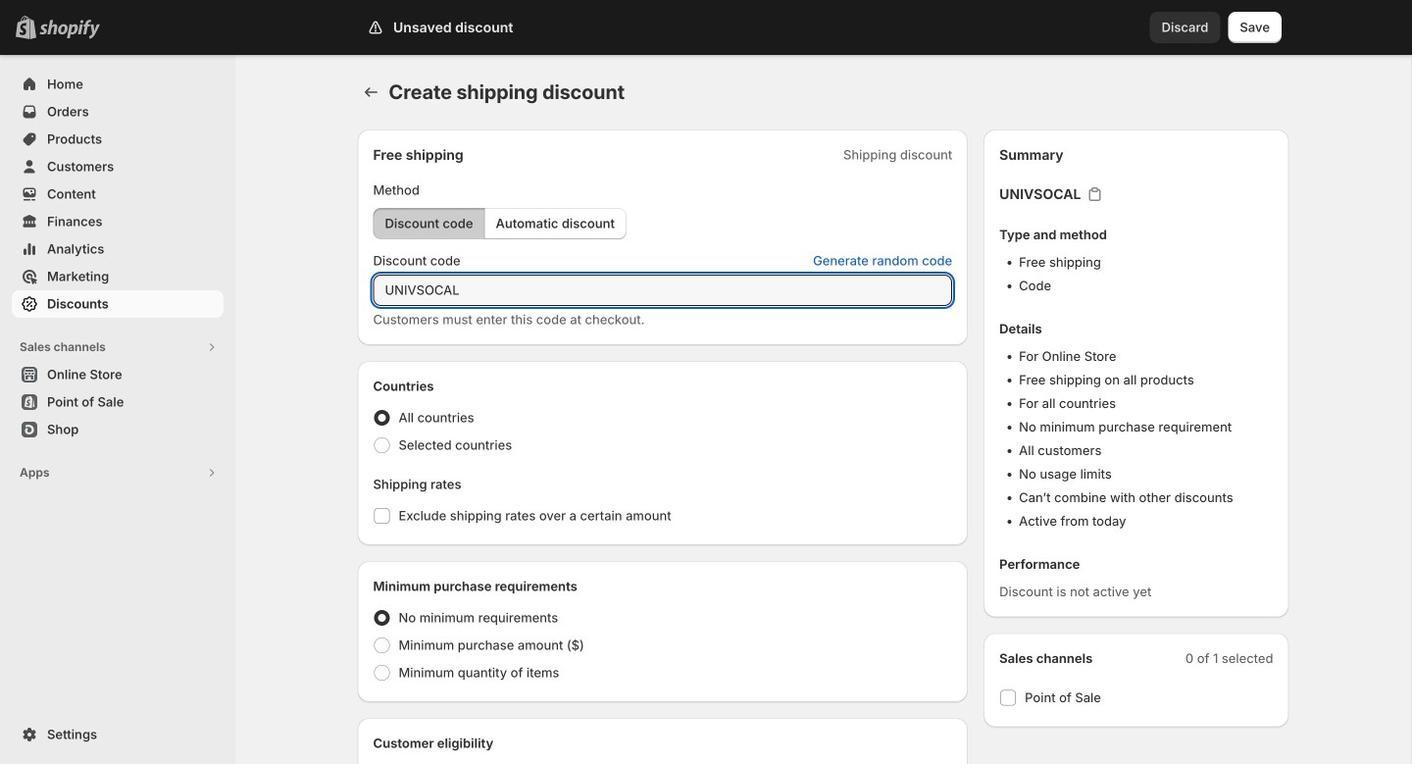Task type: describe. For each thing, give the bounding box(es) containing it.
shopify image
[[39, 19, 100, 39]]



Task type: vqa. For each thing, say whether or not it's contained in the screenshot.
My Store image
no



Task type: locate. For each thing, give the bounding box(es) containing it.
None text field
[[373, 275, 953, 306]]



